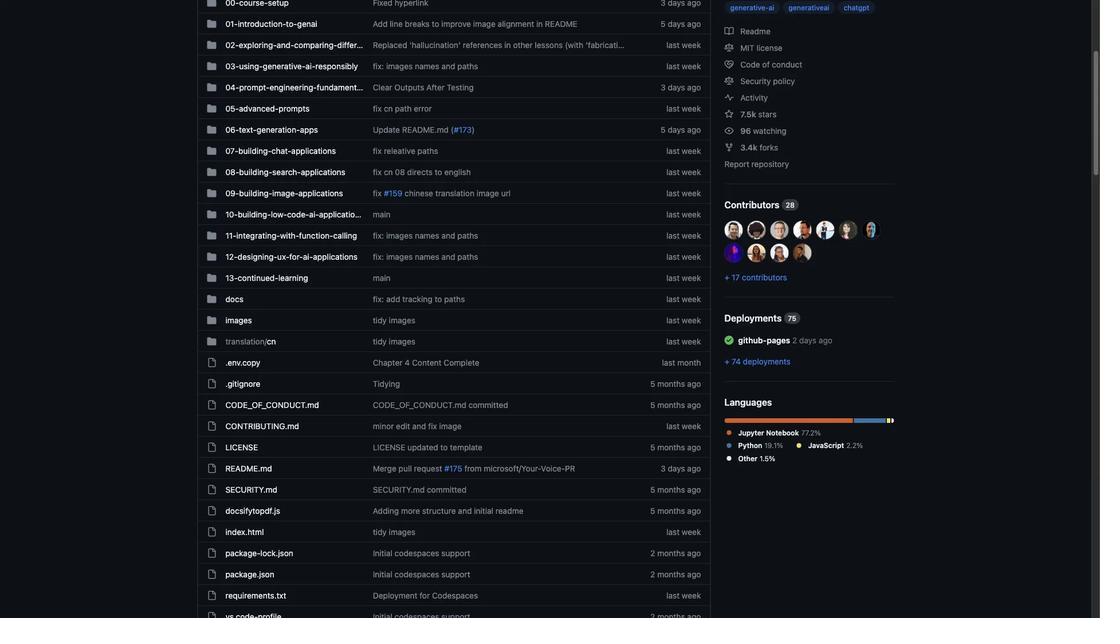 Task type: vqa. For each thing, say whether or not it's contained in the screenshot.
the middle or
no



Task type: locate. For each thing, give the bounding box(es) containing it.
9 directory image from the top
[[207, 231, 216, 240]]

ux-
[[277, 252, 289, 262]]

tidy images down adding
[[373, 528, 415, 537]]

5 months ago for tidying
[[650, 379, 701, 389]]

cell for contributing.md
[[207, 421, 216, 433]]

2 file image from the top
[[207, 422, 216, 431]]

1 fix: images names and paths from the top
[[373, 61, 478, 71]]

chatgpt link
[[838, 1, 875, 14]]

15 last week from the top
[[666, 528, 701, 537]]

alignment
[[498, 19, 534, 28]]

2 vertical spatial fix: images names and paths
[[373, 252, 478, 262]]

0 vertical spatial initial codespaces support link
[[373, 549, 470, 558]]

image left url
[[477, 189, 499, 198]]

names down chinese
[[415, 231, 439, 240]]

names
[[415, 61, 439, 71], [415, 231, 439, 240], [415, 252, 439, 262]]

6 week from the top
[[682, 189, 701, 198]]

chapter 4 content complete
[[373, 358, 479, 368]]

7 file image from the top
[[207, 592, 216, 601]]

2 initial from the top
[[373, 570, 392, 580]]

and-
[[277, 40, 294, 50]]

1 vertical spatial 2 months ago
[[650, 570, 701, 580]]

main link down the fix link
[[373, 210, 391, 219]]

row containing contributing.md
[[198, 415, 710, 437]]

names up fix: add tracking to paths
[[415, 252, 439, 262]]

10-
[[225, 210, 238, 219]]

main for 13-continued-learning
[[373, 273, 391, 283]]

2 fix: from the top
[[373, 231, 384, 240]]

1 vertical spatial main link
[[373, 273, 391, 283]]

5 for security.md committed
[[650, 485, 655, 495]]

directory image left images link
[[207, 316, 216, 325]]

26 row from the top
[[198, 521, 710, 543]]

1 vertical spatial main
[[373, 273, 391, 283]]

directory image left 02-
[[207, 40, 216, 50]]

1 horizontal spatial committed
[[469, 400, 508, 410]]

fix
[[373, 104, 382, 113], [373, 146, 382, 156], [373, 167, 382, 177], [373, 189, 382, 198], [428, 422, 437, 431]]

03-
[[225, 61, 239, 71]]

1 last week from the top
[[666, 40, 701, 50]]

tidy down add
[[373, 316, 387, 325]]

images
[[386, 61, 413, 71], [386, 231, 413, 240], [386, 252, 413, 262], [225, 316, 252, 325], [389, 316, 415, 325], [389, 337, 415, 346], [389, 528, 415, 537]]

0 vertical spatial 3 days ago
[[661, 83, 701, 92]]

4 last week from the top
[[666, 146, 701, 156]]

security.md up docsifytopdf.js
[[225, 485, 277, 495]]

last for images
[[666, 316, 680, 325]]

04-
[[225, 83, 239, 92]]

images for 03-using-generative-ai-responsibly
[[386, 61, 413, 71]]

2 2 months ago from the top
[[650, 570, 701, 580]]

directory image for 06-
[[207, 125, 216, 134]]

images for 11-integrating-with-function-calling
[[386, 231, 413, 240]]

tidy images link down add
[[373, 316, 415, 325]]

applications up 09-building-image-applications link
[[301, 167, 345, 177]]

cell for requirements.txt
[[207, 590, 216, 602]]

readme
[[738, 26, 771, 36]]

0 vertical spatial ai-
[[305, 61, 315, 71]]

days for 01-introduction-to-genai
[[668, 19, 685, 28]]

2 security.md from the left
[[373, 485, 425, 495]]

committed
[[469, 400, 508, 410], [427, 485, 467, 495]]

readme link
[[725, 26, 771, 36]]

2 tidy images link from the top
[[373, 337, 415, 346]]

1 main link from the top
[[373, 210, 391, 219]]

3 for 04-prompt-engineering-fundamentals
[[661, 83, 666, 92]]

dot fill image left python
[[725, 441, 734, 451]]

week for requirements.txt
[[682, 591, 701, 601]]

row containing 10-building-low-code-ai-applications
[[198, 203, 710, 225]]

file image for code_of_conduct.md
[[207, 401, 216, 410]]

2 for package-lock.json
[[650, 549, 655, 558]]

deployments
[[725, 313, 782, 324]]

row containing code_of_conduct.md
[[198, 394, 710, 416]]

row
[[198, 0, 710, 13], [198, 13, 710, 34], [198, 34, 710, 56], [198, 55, 710, 77], [198, 76, 710, 98], [198, 97, 710, 119], [198, 119, 710, 140], [198, 140, 710, 162], [198, 161, 710, 183], [198, 182, 710, 204], [198, 203, 710, 225], [198, 225, 710, 246], [198, 246, 710, 268], [198, 267, 710, 289], [198, 288, 710, 310], [198, 309, 710, 331], [198, 331, 710, 352], [198, 352, 710, 374], [198, 373, 710, 395], [198, 394, 710, 416], [198, 415, 710, 437], [198, 437, 710, 458], [198, 458, 710, 480], [198, 479, 710, 501], [198, 500, 710, 522], [198, 521, 710, 543], [198, 543, 710, 564], [198, 564, 710, 586], [198, 585, 710, 607], [198, 606, 710, 619]]

fix: images names and paths up clear outputs after testing link
[[373, 61, 478, 71]]

file image
[[207, 401, 216, 410], [207, 422, 216, 431], [207, 443, 216, 452], [207, 486, 216, 495], [207, 507, 216, 516], [207, 528, 216, 537], [207, 592, 216, 601]]

0 vertical spatial tidy images
[[373, 316, 415, 325]]

2
[[792, 336, 797, 345], [650, 549, 655, 558], [650, 570, 655, 580]]

main link for 10-building-low-code-ai-applications
[[373, 210, 391, 219]]

last for 09-building-image-applications
[[666, 189, 680, 198]]

cell for 05-advanced-prompts
[[207, 103, 216, 115]]

directory image
[[207, 40, 216, 50], [207, 83, 216, 92], [207, 210, 216, 219], [207, 316, 216, 325], [207, 337, 216, 346]]

row containing security.md
[[198, 479, 710, 501]]

code_of_conduct.md for "code_of_conduct.md" link
[[225, 400, 319, 410]]

0 vertical spatial initial codespaces support
[[373, 549, 470, 558]]

10 cell from the top
[[207, 187, 216, 199]]

2 3 from the top
[[661, 464, 666, 474]]

7 months from the top
[[657, 570, 685, 580]]

readme
[[545, 19, 577, 28]]

file image for license
[[207, 443, 216, 452]]

18 row from the top
[[198, 352, 710, 374]]

row containing docs
[[198, 288, 710, 310]]

5 days ago
[[661, 19, 701, 28], [661, 125, 701, 134]]

dot fill image left other
[[725, 454, 734, 464]]

fix for fix releative paths
[[373, 146, 382, 156]]

support for package-lock.json
[[441, 549, 470, 558]]

5 directory image from the top
[[207, 125, 216, 134]]

23 row from the top
[[198, 458, 710, 480]]

1 vertical spatial tidy images
[[373, 337, 415, 346]]

fix up 'license updated to template' link
[[428, 422, 437, 431]]

28 cell from the top
[[207, 569, 216, 581]]

code_of_conduct.md up contributing.md
[[225, 400, 319, 410]]

file image for .env.copy
[[207, 358, 216, 368]]

last week for 03-using-generative-ai-responsibly
[[666, 61, 701, 71]]

fix link
[[373, 189, 382, 198]]

2 directory image from the top
[[207, 83, 216, 92]]

1 horizontal spatial readme.md
[[402, 125, 449, 134]]

cell for 10-building-low-code-ai-applications
[[207, 209, 216, 221]]

images down more
[[389, 528, 415, 537]]

0 vertical spatial 2
[[792, 336, 797, 345]]

other 1.5 image
[[892, 419, 894, 423]]

add line breaks to improve image alignment in readme link
[[373, 19, 577, 28]]

1 file image from the top
[[207, 358, 216, 368]]

0 vertical spatial codespaces
[[395, 549, 439, 558]]

1 vertical spatial 3
[[661, 464, 666, 474]]

continued-
[[238, 273, 278, 283]]

github-
[[738, 336, 767, 345]]

and down translation
[[441, 231, 455, 240]]

cell for 07-building-chat-applications
[[207, 145, 216, 157]]

2 months ago for package-lock.json
[[650, 549, 701, 558]]

1 vertical spatial support
[[441, 570, 470, 580]]

support for package.json
[[441, 570, 470, 580]]

file image for .gitignore
[[207, 380, 216, 389]]

fix: images names and paths link up fix: add tracking to paths
[[373, 252, 478, 262]]

0 vertical spatial dot fill image
[[725, 429, 734, 438]]

3 dot fill image from the top
[[725, 454, 734, 464]]

0 horizontal spatial license
[[225, 443, 258, 452]]

row containing 03-using-generative-ai-responsibly
[[198, 55, 710, 77]]

from microsoft/your-voice-pr link
[[464, 464, 575, 474]]

image down the code_of_conduct.md committed
[[439, 422, 462, 431]]

3 days ago for readme.md
[[661, 464, 701, 474]]

@bethanyjep image
[[770, 244, 789, 262]]

29 cell from the top
[[207, 590, 216, 602]]

1 vertical spatial generative-
[[263, 61, 305, 71]]

license up "readme.md" link
[[225, 443, 258, 452]]

0 vertical spatial cn
[[384, 104, 393, 113]]

ai- down 'function-'
[[303, 252, 313, 262]]

2 vertical spatial ai-
[[303, 252, 313, 262]]

and up testing
[[441, 61, 455, 71]]

1 vertical spatial ai-
[[309, 210, 319, 219]]

#173
[[454, 125, 472, 134]]

directory image for 03-
[[207, 62, 216, 71]]

3 months from the top
[[657, 443, 685, 452]]

0 horizontal spatial committed
[[427, 485, 467, 495]]

12 cell from the top
[[207, 230, 216, 242]]

1 vertical spatial dot fill image
[[725, 441, 734, 451]]

0 vertical spatial in
[[536, 19, 543, 28]]

+ 17 contributors
[[725, 273, 787, 282]]

0 horizontal spatial code_of_conduct.md
[[225, 400, 319, 410]]

star image
[[725, 110, 734, 119]]

support
[[441, 549, 470, 558], [441, 570, 470, 580]]

week
[[682, 40, 701, 50], [682, 61, 701, 71], [682, 104, 701, 113], [682, 146, 701, 156], [682, 167, 701, 177], [682, 189, 701, 198], [682, 210, 701, 219], [682, 231, 701, 240], [682, 252, 701, 262], [682, 273, 701, 283], [682, 295, 701, 304], [682, 316, 701, 325], [682, 337, 701, 346], [682, 422, 701, 431], [682, 528, 701, 537], [682, 591, 701, 601]]

28
[[786, 201, 795, 209]]

add
[[386, 295, 400, 304]]

1 vertical spatial initial codespaces support link
[[373, 570, 470, 580]]

11-
[[225, 231, 236, 240]]

images down #159
[[386, 231, 413, 240]]

days for 06-text-generation-apps
[[668, 125, 685, 134]]

last week for 02-exploring-and-comparing-different-llms
[[666, 40, 701, 50]]

applications up the code-
[[298, 189, 343, 198]]

5 week from the top
[[682, 167, 701, 177]]

generative-
[[730, 3, 769, 11], [263, 61, 305, 71]]

14 cell from the top
[[207, 272, 216, 284]]

row containing 01-introduction-to-genai
[[198, 13, 710, 34]]

initial for package-lock.json
[[373, 549, 392, 558]]

dot fill image left jupyter
[[725, 429, 734, 438]]

fix #159 chinese translation image url
[[373, 189, 511, 198]]

0 vertical spatial 3
[[661, 83, 666, 92]]

cell for 13-continued-learning
[[207, 272, 216, 284]]

applications up calling
[[319, 210, 364, 219]]

cell
[[207, 0, 216, 9], [207, 18, 216, 30], [207, 39, 216, 51], [207, 60, 216, 72], [207, 81, 216, 93], [207, 103, 216, 115], [207, 124, 216, 136], [207, 145, 216, 157], [207, 166, 216, 178], [207, 187, 216, 199], [207, 209, 216, 221], [207, 230, 216, 242], [207, 251, 216, 263], [207, 272, 216, 284], [207, 293, 216, 305], [207, 315, 216, 327], [207, 336, 216, 348], [207, 357, 216, 369], [207, 378, 216, 390], [207, 399, 216, 411], [207, 421, 216, 433], [207, 442, 216, 454], [207, 463, 216, 475], [207, 484, 216, 496], [207, 505, 216, 517], [207, 527, 216, 539], [207, 548, 216, 560], [207, 569, 216, 581], [207, 590, 216, 602], [207, 611, 216, 619]]

3 directory image from the top
[[207, 210, 216, 219]]

5 file image from the top
[[207, 570, 216, 580]]

2 support from the top
[[441, 570, 470, 580]]

more
[[401, 506, 420, 516]]

readme.md down "error"
[[402, 125, 449, 134]]

1 vertical spatial initial codespaces support
[[373, 570, 470, 580]]

1 week from the top
[[682, 40, 701, 50]]

2 vertical spatial 2
[[650, 570, 655, 580]]

3 fix: images names and paths link from the top
[[373, 252, 478, 262]]

building-
[[238, 146, 272, 156], [239, 167, 272, 177], [239, 189, 272, 198], [238, 210, 271, 219]]

0 vertical spatial generative-
[[730, 3, 769, 11]]

1 vertical spatial codespaces
[[395, 570, 439, 580]]

last for 08-building-search-applications
[[666, 167, 680, 177]]

main
[[373, 210, 391, 219], [373, 273, 391, 283]]

row containing requirements.txt
[[198, 585, 710, 607]]

13 cell from the top
[[207, 251, 216, 263]]

.gitignore
[[225, 379, 260, 389]]

week for 07-building-chat-applications
[[682, 146, 701, 156]]

14 week from the top
[[682, 422, 701, 431]]

codespaces for package.json
[[395, 570, 439, 580]]

@paladique image
[[725, 244, 743, 262]]

0 vertical spatial 5 days ago
[[661, 19, 701, 28]]

cell for code_of_conduct.md
[[207, 399, 216, 411]]

last for 03-using-generative-ai-responsibly
[[666, 61, 680, 71]]

image up references
[[473, 19, 496, 28]]

5 months ago for code_of_conduct.md committed
[[650, 400, 701, 410]]

'fabricati…
[[586, 40, 624, 50]]

row containing .env.copy
[[198, 352, 710, 374]]

names up clear outputs after testing link
[[415, 61, 439, 71]]

@softchris image
[[793, 221, 812, 239]]

@jimbobbennett image
[[862, 221, 880, 239]]

3 cell from the top
[[207, 39, 216, 51]]

license for license updated to template
[[373, 443, 405, 452]]

0 vertical spatial image
[[473, 19, 496, 28]]

images down replaced
[[386, 61, 413, 71]]

0 horizontal spatial security.md
[[225, 485, 277, 495]]

6 row from the top
[[198, 97, 710, 119]]

cell for images
[[207, 315, 216, 327]]

and right edit on the left of page
[[412, 422, 426, 431]]

74
[[732, 357, 741, 366]]

main link up add
[[373, 273, 391, 283]]

20 cell from the top
[[207, 399, 216, 411]]

repository
[[752, 159, 789, 169]]

fix: images names and paths link up clear outputs after testing link
[[373, 61, 478, 71]]

3 tidy images link from the top
[[373, 528, 415, 537]]

directory image left 04-
[[207, 83, 216, 92]]

package.json link
[[225, 570, 274, 580]]

07-
[[225, 146, 238, 156]]

week for 03-using-generative-ai-responsibly
[[682, 61, 701, 71]]

5 directory image from the top
[[207, 337, 216, 346]]

tidy for images
[[373, 316, 387, 325]]

ai- down the 02-exploring-and-comparing-different-llms link
[[305, 61, 315, 71]]

tidying
[[373, 379, 400, 389]]

translation
[[435, 189, 474, 198]]

code_of_conduct.md up minor edit and fix image
[[373, 400, 466, 410]]

1 vertical spatial initial
[[373, 570, 392, 580]]

tidy
[[373, 316, 387, 325], [373, 337, 387, 346], [373, 528, 387, 537]]

law image
[[725, 76, 734, 86]]

law image
[[725, 43, 734, 52]]

4 row from the top
[[198, 55, 710, 77]]

fix left #159 link
[[373, 189, 382, 198]]

code_of_conduct.md committed
[[373, 400, 508, 410]]

1 vertical spatial 3 days ago
[[661, 464, 701, 474]]

8 directory image from the top
[[207, 189, 216, 198]]

integrating-
[[236, 231, 280, 240]]

cell for package.json
[[207, 569, 216, 581]]

@dikodev image
[[793, 244, 812, 262]]

2 vertical spatial names
[[415, 252, 439, 262]]

week for 13-continued-learning
[[682, 273, 701, 283]]

fix left 'releative' on the left
[[373, 146, 382, 156]]

cell for 02-exploring-and-comparing-different-llms
[[207, 39, 216, 51]]

committed up the template
[[469, 400, 508, 410]]

ago for package-lock.json
[[687, 549, 701, 558]]

main up add
[[373, 273, 391, 283]]

directory image left 10-
[[207, 210, 216, 219]]

2 license from the left
[[373, 443, 405, 452]]

tidy images link for images
[[373, 316, 415, 325]]

last for 07-building-chat-applications
[[666, 146, 680, 156]]

3 tidy from the top
[[373, 528, 387, 537]]

directory image for 05-
[[207, 104, 216, 113]]

6 directory image from the top
[[207, 146, 216, 156]]

codespaces up for
[[395, 570, 439, 580]]

applications down calling
[[313, 252, 358, 262]]

fix up the fix link
[[373, 167, 382, 177]]

python
[[738, 442, 762, 450]]

months for license
[[657, 443, 685, 452]]

1 vertical spatial cn
[[384, 167, 393, 177]]

generative- down and- at the left top
[[263, 61, 305, 71]]

in left readme
[[536, 19, 543, 28]]

1 horizontal spatial license
[[373, 443, 405, 452]]

in left other
[[504, 40, 511, 50]]

last for 02-exploring-and-comparing-different-llms
[[666, 40, 680, 50]]

chat-
[[272, 146, 291, 156]]

structure
[[422, 506, 456, 516]]

2 names from the top
[[415, 231, 439, 240]]

tidy images link down adding
[[373, 528, 415, 537]]

2 cell from the top
[[207, 18, 216, 30]]

0 horizontal spatial in
[[504, 40, 511, 50]]

0 vertical spatial 2 months ago
[[650, 549, 701, 558]]

fix: images names and paths link for 11-integrating-with-function-calling
[[373, 231, 478, 240]]

15 row from the top
[[198, 288, 710, 310]]

2 fix: images names and paths from the top
[[373, 231, 478, 240]]

row containing 09-building-image-applications
[[198, 182, 710, 204]]

requirements.txt
[[225, 591, 286, 601]]

tidy images down add
[[373, 316, 415, 325]]

0 vertical spatial main link
[[373, 210, 391, 219]]

security.md down pull
[[373, 485, 425, 495]]

row containing 11-integrating-with-function-calling
[[198, 225, 710, 246]]

22 cell from the top
[[207, 442, 216, 454]]

directory image for 08-
[[207, 168, 216, 177]]

1 vertical spatial 2
[[650, 549, 655, 558]]

row containing docsifytopdf.js
[[198, 500, 710, 522]]

0 vertical spatial committed
[[469, 400, 508, 410]]

#159 link
[[384, 189, 402, 198]]

1 fix: from the top
[[373, 61, 384, 71]]

2 file image from the top
[[207, 380, 216, 389]]

24 cell from the top
[[207, 484, 216, 496]]

4 fix: from the top
[[373, 295, 384, 304]]

dot fill image
[[795, 441, 804, 451]]

after
[[426, 83, 445, 92]]

and up fix: add tracking to paths
[[441, 252, 455, 262]]

0 horizontal spatial generative-
[[263, 61, 305, 71]]

week for 11-integrating-with-function-calling
[[682, 231, 701, 240]]

tidy images link up chapter
[[373, 337, 415, 346]]

5 days ago left eye image
[[661, 125, 701, 134]]

15 week from the top
[[682, 528, 701, 537]]

75
[[788, 315, 796, 323]]

2 vertical spatial tidy images
[[373, 528, 415, 537]]

1 + from the top
[[725, 273, 729, 282]]

applications
[[291, 146, 336, 156], [301, 167, 345, 177], [298, 189, 343, 198], [319, 210, 364, 219], [313, 252, 358, 262]]

directory image for images
[[207, 316, 216, 325]]

license up the merge
[[373, 443, 405, 452]]

code_of_conduct.md link
[[225, 400, 319, 410]]

readme.md up security.md link
[[225, 464, 272, 474]]

25 row from the top
[[198, 500, 710, 522]]

2 vertical spatial dot fill image
[[725, 454, 734, 464]]

23 cell from the top
[[207, 463, 216, 475]]

different-
[[337, 40, 372, 50]]

)
[[472, 125, 475, 134]]

7 week from the top
[[682, 210, 701, 219]]

ago for package.json
[[687, 570, 701, 580]]

2 fix: images names and paths link from the top
[[373, 231, 478, 240]]

1 horizontal spatial in
[[536, 19, 543, 28]]

05-advanced-prompts link
[[225, 104, 310, 113]]

tidy up chapter
[[373, 337, 387, 346]]

add line breaks to improve image alignment in readme
[[373, 19, 577, 28]]

20 row from the top
[[198, 394, 710, 416]]

1 vertical spatial image
[[477, 189, 499, 198]]

activity
[[740, 93, 768, 102]]

.gitignore link
[[225, 379, 260, 389]]

contributing.md link
[[225, 422, 299, 431]]

0 vertical spatial fix: images names and paths link
[[373, 61, 478, 71]]

2 3 days ago from the top
[[661, 464, 701, 474]]

code
[[740, 60, 760, 69]]

3 names from the top
[[415, 252, 439, 262]]

30 cell from the top
[[207, 611, 216, 619]]

06-text-generation-apps
[[225, 125, 318, 134]]

fix down clear
[[373, 104, 382, 113]]

1 horizontal spatial code_of_conduct.md
[[373, 400, 466, 410]]

images for 12-designing-ux-for-ai-applications
[[386, 252, 413, 262]]

to right breaks
[[432, 19, 439, 28]]

week for 10-building-low-code-ai-applications
[[682, 210, 701, 219]]

13 last week from the top
[[666, 337, 701, 346]]

cn
[[384, 104, 393, 113], [384, 167, 393, 177], [267, 337, 276, 346]]

0 vertical spatial names
[[415, 61, 439, 71]]

0 vertical spatial fix: images names and paths
[[373, 61, 478, 71]]

2 vertical spatial fix: images names and paths link
[[373, 252, 478, 262]]

last week for 07-building-chat-applications
[[666, 146, 701, 156]]

2 vertical spatial tidy
[[373, 528, 387, 537]]

cell for license
[[207, 442, 216, 454]]

directory image left translation/
[[207, 337, 216, 346]]

last for 13-continued-learning
[[666, 273, 680, 283]]

security policy
[[738, 76, 795, 86]]

last week for requirements.txt
[[666, 591, 701, 601]]

fix: images names and paths up fix: add tracking to paths
[[373, 252, 478, 262]]

1 vertical spatial +
[[725, 357, 729, 366]]

0 vertical spatial main
[[373, 210, 391, 219]]

committed up the adding more structure and initial readme link
[[427, 485, 467, 495]]

1 vertical spatial tidy
[[373, 337, 387, 346]]

0 vertical spatial +
[[725, 273, 729, 282]]

2 tidy from the top
[[373, 337, 387, 346]]

4 months from the top
[[657, 485, 685, 495]]

directory image for 01-
[[207, 19, 216, 28]]

paths
[[457, 61, 478, 71], [417, 146, 438, 156], [457, 231, 478, 240], [457, 252, 478, 262], [444, 295, 465, 304]]

3 fix: from the top
[[373, 252, 384, 262]]

2 codespaces from the top
[[395, 570, 439, 580]]

9 cell from the top
[[207, 166, 216, 178]]

jupyter
[[738, 429, 764, 437]]

fix cn 08 directs to english
[[373, 167, 471, 177]]

directory image
[[207, 0, 216, 7], [207, 19, 216, 28], [207, 62, 216, 71], [207, 104, 216, 113], [207, 125, 216, 134], [207, 146, 216, 156], [207, 168, 216, 177], [207, 189, 216, 198], [207, 231, 216, 240], [207, 252, 216, 262], [207, 274, 216, 283], [207, 295, 216, 304]]

5 file image from the top
[[207, 507, 216, 516]]

16 row from the top
[[198, 309, 710, 331]]

main down the fix link
[[373, 210, 391, 219]]

directs
[[407, 167, 433, 177]]

5 cell from the top
[[207, 81, 216, 93]]

function-
[[299, 231, 333, 240]]

1 vertical spatial committed
[[427, 485, 467, 495]]

4 file image from the top
[[207, 549, 216, 558]]

16 last week from the top
[[666, 591, 701, 601]]

row containing readme.md
[[198, 458, 710, 480]]

2 vertical spatial image
[[439, 422, 462, 431]]

10-building-low-code-ai-applications link
[[225, 210, 364, 219]]

to right "tracking"
[[435, 295, 442, 304]]

generative- up readme link
[[730, 3, 769, 11]]

0 vertical spatial initial
[[373, 549, 392, 558]]

row containing license
[[198, 437, 710, 458]]

week for 09-building-image-applications
[[682, 189, 701, 198]]

names for 11-integrating-with-function-calling
[[415, 231, 439, 240]]

images down add
[[389, 316, 415, 325]]

1 5 days ago from the top
[[661, 19, 701, 28]]

2 main link from the top
[[373, 273, 391, 283]]

ai- up 'function-'
[[309, 210, 319, 219]]

license updated to template link
[[373, 443, 482, 452]]

cn for 08
[[384, 167, 393, 177]]

3 5 months ago from the top
[[650, 443, 701, 452]]

fix: images names and paths link down chinese
[[373, 231, 478, 240]]

initial codespaces support
[[373, 549, 470, 558], [373, 570, 470, 580]]

1 vertical spatial tidy images link
[[373, 337, 415, 346]]

1 vertical spatial fix: images names and paths
[[373, 231, 478, 240]]

repo forked image
[[725, 143, 734, 152]]

file image
[[207, 358, 216, 368], [207, 380, 216, 389], [207, 464, 216, 474], [207, 549, 216, 558], [207, 570, 216, 580], [207, 613, 216, 619]]

0 vertical spatial support
[[441, 549, 470, 558]]

(with
[[565, 40, 583, 50]]

fix cn path error link
[[373, 104, 432, 113]]

10 row from the top
[[198, 182, 710, 204]]

package-lock.json link
[[225, 549, 293, 558]]

5 days ago left book image
[[661, 19, 701, 28]]

+ left 74
[[725, 357, 729, 366]]

8 cell from the top
[[207, 145, 216, 157]]

week for 05-advanced-prompts
[[682, 104, 701, 113]]

codespaces down more
[[395, 549, 439, 558]]

javascript 2.2%
[[808, 442, 863, 450]]

1 initial codespaces support link from the top
[[373, 549, 470, 558]]

to right directs
[[435, 167, 442, 177]]

13 row from the top
[[198, 246, 710, 268]]

docsifytopdf.js
[[225, 506, 280, 516]]

0 vertical spatial tidy
[[373, 316, 387, 325]]

1 vertical spatial fix: images names and paths link
[[373, 231, 478, 240]]

14 last week from the top
[[666, 422, 701, 431]]

fix: images names and paths down chinese
[[373, 231, 478, 240]]

1 vertical spatial in
[[504, 40, 511, 50]]

code_of_conduct.md
[[225, 400, 319, 410], [373, 400, 466, 410]]

last week for 12-designing-ux-for-ai-applications
[[666, 252, 701, 262]]

dot fill image
[[725, 429, 734, 438], [725, 441, 734, 451], [725, 454, 734, 464]]

initial up deployment
[[373, 570, 392, 580]]

3 file image from the top
[[207, 443, 216, 452]]

applications down 'apps' on the top of the page
[[291, 146, 336, 156]]

1 vertical spatial names
[[415, 231, 439, 240]]

1 vertical spatial 5 days ago
[[661, 125, 701, 134]]

building- for 08-
[[239, 167, 272, 177]]

9 row from the top
[[198, 161, 710, 183]]

tidy images up chapter
[[373, 337, 415, 346]]

codespaces for package-lock.json
[[395, 549, 439, 558]]

generation-
[[257, 125, 300, 134]]

2 vertical spatial tidy images link
[[373, 528, 415, 537]]

cell for 11-integrating-with-function-calling
[[207, 230, 216, 242]]

1 vertical spatial readme.md
[[225, 464, 272, 474]]

1 months from the top
[[657, 379, 685, 389]]

tidy down adding
[[373, 528, 387, 537]]

code of conduct image
[[725, 60, 734, 69]]

24 row from the top
[[198, 479, 710, 501]]

1 horizontal spatial security.md
[[373, 485, 425, 495]]

tidy images for index.html
[[373, 528, 415, 537]]

01-
[[225, 19, 238, 28]]

1 initial from the top
[[373, 549, 392, 558]]

2 last week from the top
[[666, 61, 701, 71]]

row containing 02-exploring-and-comparing-different-llms
[[198, 34, 710, 56]]

paths for responsibly
[[457, 61, 478, 71]]

adding
[[373, 506, 399, 516]]

images up add
[[386, 252, 413, 262]]

1 code_of_conduct.md from the left
[[225, 400, 319, 410]]

4 5 months ago from the top
[[650, 485, 701, 495]]

0 vertical spatial tidy images link
[[373, 316, 415, 325]]

+ left 17
[[725, 273, 729, 282]]

lessons
[[535, 40, 563, 50]]

1 dot fill image from the top
[[725, 429, 734, 438]]

@nitya image
[[839, 221, 857, 239]]

row containing translation/
[[198, 331, 710, 352]]

initial down adding
[[373, 549, 392, 558]]

0 vertical spatial readme.md
[[402, 125, 449, 134]]

1 fix: images names and paths link from the top
[[373, 61, 478, 71]]

+
[[725, 273, 729, 282], [725, 357, 729, 366]]



Task type: describe. For each thing, give the bounding box(es) containing it.
updated
[[407, 443, 438, 452]]

1 cell from the top
[[207, 0, 216, 9]]

for-
[[289, 252, 303, 262]]

fix: for calling
[[373, 231, 384, 240]]

initial codespaces support for package-lock.json
[[373, 549, 470, 558]]

08-building-search-applications
[[225, 167, 345, 177]]

committed for security.md committed
[[427, 485, 467, 495]]

77.2%
[[801, 429, 821, 437]]

voice-
[[541, 464, 565, 474]]

directory image for 13-
[[207, 274, 216, 283]]

3 for readme.md
[[661, 464, 666, 474]]

1 row from the top
[[198, 0, 710, 13]]

5 days ago for 01-introduction-to-genai
[[661, 19, 701, 28]]

12-
[[225, 252, 238, 262]]

check circle fill image
[[725, 336, 734, 345]]

04-prompt-engineering-fundamentals link
[[225, 83, 367, 92]]

17 cell from the top
[[207, 336, 216, 348]]

last week for images
[[666, 316, 701, 325]]

5 for adding more structure and initial readme
[[650, 506, 655, 516]]

references
[[463, 40, 502, 50]]

file image for package-lock.json
[[207, 549, 216, 558]]

report
[[725, 159, 749, 169]]

package-lock.json
[[225, 549, 293, 558]]

code-
[[287, 210, 309, 219]]

initial codespaces support for package.json
[[373, 570, 470, 580]]

row containing 04-prompt-engineering-fundamentals
[[198, 76, 710, 98]]

license link
[[225, 443, 258, 452]]

initial codespaces support link for package.json
[[373, 570, 470, 580]]

last week for 10-building-low-code-ai-applications
[[666, 210, 701, 219]]

pull
[[399, 464, 412, 474]]

months for code_of_conduct.md
[[657, 400, 685, 410]]

image for minor edit and fix image
[[439, 422, 462, 431]]

5 for tidying
[[650, 379, 655, 389]]

@kinfey image
[[816, 221, 835, 239]]

javascript 2.2 image
[[887, 419, 890, 423]]

and for calling
[[441, 231, 455, 240]]

contributing.md
[[225, 422, 299, 431]]

license
[[757, 43, 783, 52]]

contributors
[[742, 273, 787, 282]]

last for docs
[[666, 295, 680, 304]]

#175
[[444, 464, 462, 474]]

03-using-generative-ai-responsibly link
[[225, 61, 358, 71]]

week for images
[[682, 316, 701, 325]]

directory image for 07-
[[207, 146, 216, 156]]

1 horizontal spatial generative-
[[730, 3, 769, 11]]

months for package.json
[[657, 570, 685, 580]]

row containing .gitignore
[[198, 373, 710, 395]]

30 row from the top
[[198, 606, 710, 619]]

cn for path
[[384, 104, 393, 113]]

row containing 07-building-chat-applications
[[198, 140, 710, 162]]

ago for security.md
[[687, 485, 701, 495]]

initial for package.json
[[373, 570, 392, 580]]

replaced 'hallucination' references in other lessons (with 'fabricati… link
[[373, 40, 624, 50]]

applications for image-
[[298, 189, 343, 198]]

row containing 06-text-generation-apps
[[198, 119, 710, 140]]

file image for index.html
[[207, 528, 216, 537]]

.env.copy link
[[225, 358, 260, 368]]

row containing images
[[198, 309, 710, 331]]

update
[[373, 125, 400, 134]]

08-
[[225, 167, 239, 177]]

security.md for security.md link
[[225, 485, 277, 495]]

+ 74 deployments link
[[725, 357, 791, 366]]

images for images
[[389, 316, 415, 325]]

mit license
[[738, 43, 783, 52]]

chapter
[[373, 358, 403, 368]]

template
[[450, 443, 482, 452]]

5 days ago for 06-text-generation-apps
[[661, 125, 701, 134]]

last week for docs
[[666, 295, 701, 304]]

1 directory image from the top
[[207, 0, 216, 7]]

0 horizontal spatial readme.md
[[225, 464, 272, 474]]

directory image for 10-building-low-code-ai-applications
[[207, 210, 216, 219]]

13-
[[225, 273, 238, 283]]

fix releative paths link
[[373, 146, 438, 156]]

6 file image from the top
[[207, 613, 216, 619]]

row containing index.html
[[198, 521, 710, 543]]

fix: images names and paths for 11-integrating-with-function-calling
[[373, 231, 478, 240]]

dot fill image for jupyter
[[725, 429, 734, 438]]

(
[[451, 125, 454, 134]]

07-building-chat-applications
[[225, 146, 336, 156]]

months for .gitignore
[[657, 379, 685, 389]]

and for responsibly
[[441, 61, 455, 71]]

fix: add tracking to paths
[[373, 295, 465, 304]]

translation/ cn
[[225, 337, 276, 346]]

deployment
[[373, 591, 417, 601]]

cell for security.md
[[207, 484, 216, 496]]

deployment for codespaces
[[373, 591, 478, 601]]

row containing 12-designing-ux-for-ai-applications
[[198, 246, 710, 268]]

cell for 09-building-image-applications
[[207, 187, 216, 199]]

2 for package.json
[[650, 570, 655, 580]]

cell for docs
[[207, 293, 216, 305]]

directory image for 09-
[[207, 189, 216, 198]]

row containing package.json
[[198, 564, 710, 586]]

12-designing-ux-for-ai-applications
[[225, 252, 358, 262]]

file image for docsifytopdf.js
[[207, 507, 216, 516]]

engineering-
[[270, 83, 317, 92]]

requirements.txt link
[[225, 591, 286, 601]]

prompts
[[279, 104, 310, 113]]

5 months ago for security.md committed
[[650, 485, 701, 495]]

13 week from the top
[[682, 337, 701, 346]]

2 vertical spatial cn
[[267, 337, 276, 346]]

eye image
[[725, 126, 734, 135]]

fix: images names and paths link for 03-using-generative-ai-responsibly
[[373, 61, 478, 71]]

images down docs
[[225, 316, 252, 325]]

paths for ai-
[[457, 252, 478, 262]]

building- for 10-
[[238, 210, 271, 219]]

file image for security.md
[[207, 486, 216, 495]]

@carlotta94c image
[[747, 244, 766, 262]]

names for 12-designing-ux-for-ai-applications
[[415, 252, 439, 262]]

@john0isaac image
[[725, 221, 743, 239]]

10-building-low-code-ai-applications
[[225, 210, 364, 219]]

pulse image
[[725, 93, 734, 102]]

generative-ai link
[[725, 1, 780, 14]]

+ for contributors
[[725, 273, 729, 282]]

@koreyspace image
[[747, 221, 766, 239]]

jupyter notebook 77.2 image
[[725, 419, 853, 423]]

releative
[[384, 146, 415, 156]]

images up 4 on the left bottom of page
[[389, 337, 415, 346]]

11-integrating-with-function-calling link
[[225, 231, 357, 240]]

book image
[[725, 27, 734, 36]]

13-continued-learning
[[225, 273, 308, 283]]

cell for 08-building-search-applications
[[207, 166, 216, 178]]

last for 12-designing-ux-for-ai-applications
[[666, 252, 680, 262]]

row containing 08-building-search-applications
[[198, 161, 710, 183]]

license for the license "link"
[[225, 443, 258, 452]]

@leestott image
[[770, 221, 789, 239]]

07-building-chat-applications link
[[225, 146, 336, 156]]

learning
[[278, 273, 308, 283]]

5 for add line breaks to improve image alignment in readme
[[661, 19, 666, 28]]

apps
[[300, 125, 318, 134]]

09-
[[225, 189, 239, 198]]

tidy for index.html
[[373, 528, 387, 537]]

7.5k stars
[[740, 109, 777, 119]]

search-
[[272, 167, 301, 177]]

breaks
[[405, 19, 430, 28]]

fix: add tracking to paths link
[[373, 295, 465, 304]]

tidying link
[[373, 379, 400, 389]]

images for index.html
[[389, 528, 415, 537]]

row containing 13-continued-learning
[[198, 267, 710, 289]]

replaced
[[373, 40, 407, 50]]

to right the updated
[[440, 443, 448, 452]]

cell for index.html
[[207, 527, 216, 539]]

last week for 05-advanced-prompts
[[666, 104, 701, 113]]

index.html
[[225, 528, 264, 537]]

translation/
[[225, 337, 267, 346]]

committed for code_of_conduct.md committed
[[469, 400, 508, 410]]

minor edit and fix image
[[373, 422, 462, 431]]

deployments
[[743, 357, 791, 366]]

chapter 4 content complete link
[[373, 358, 479, 368]]

directory image for 11-
[[207, 231, 216, 240]]

03-using-generative-ai-responsibly
[[225, 61, 358, 71]]

conduct
[[772, 60, 802, 69]]

file image for contributing.md
[[207, 422, 216, 431]]

and for ai-
[[441, 252, 455, 262]]

error
[[414, 104, 432, 113]]

3.4k
[[740, 143, 758, 152]]

fix cn path error
[[373, 104, 432, 113]]

calling
[[333, 231, 357, 240]]

adding more structure and initial readme link
[[373, 506, 523, 516]]

cell for .gitignore
[[207, 378, 216, 390]]

09-building-image-applications link
[[225, 189, 343, 198]]

last week for index.html
[[666, 528, 701, 537]]

12 directory image from the top
[[207, 295, 216, 304]]

row containing package-lock.json
[[198, 543, 710, 564]]

cell for 04-prompt-engineering-fundamentals
[[207, 81, 216, 93]]

genai
[[297, 19, 317, 28]]

2 tidy images from the top
[[373, 337, 415, 346]]

4
[[405, 358, 410, 368]]

add
[[373, 19, 388, 28]]

file image for readme.md
[[207, 464, 216, 474]]

cell for 03-using-generative-ai-responsibly
[[207, 60, 216, 72]]

jupyter notebook 77.2%
[[738, 429, 821, 437]]

javascript
[[808, 442, 844, 450]]

chinese translation image url link
[[405, 189, 511, 198]]

security.md for security.md committed
[[373, 485, 425, 495]]

#175 link
[[444, 464, 462, 474]]

ago for 01-introduction-to-genai
[[687, 19, 701, 28]]

building- for 09-
[[239, 189, 272, 198]]

tidy images link for index.html
[[373, 528, 415, 537]]

row containing 05-advanced-prompts
[[198, 97, 710, 119]]

last for 10-building-low-code-ai-applications
[[666, 210, 680, 219]]

last for 05-advanced-prompts
[[666, 104, 680, 113]]

cell for 12-designing-ux-for-ai-applications
[[207, 251, 216, 263]]

fix: for ai-
[[373, 252, 384, 262]]

merge
[[373, 464, 396, 474]]

watching
[[753, 126, 787, 135]]

contributors
[[725, 200, 780, 211]]

ago for 06-text-generation-apps
[[687, 125, 701, 134]]

pages
[[767, 336, 790, 345]]

python 19.1 image
[[854, 419, 886, 423]]

days for readme.md
[[668, 464, 685, 474]]

content
[[412, 358, 442, 368]]

request
[[414, 464, 442, 474]]

languages
[[725, 397, 772, 408]]

cell for .env.copy
[[207, 357, 216, 369]]

stars
[[758, 109, 777, 119]]

ago for readme.md
[[687, 464, 701, 474]]

ago for docsifytopdf.js
[[687, 506, 701, 516]]

fix: images names and paths for 03-using-generative-ai-responsibly
[[373, 61, 478, 71]]

2 months ago for package.json
[[650, 570, 701, 580]]

and left the initial
[[458, 506, 472, 516]]

08
[[395, 167, 405, 177]]



